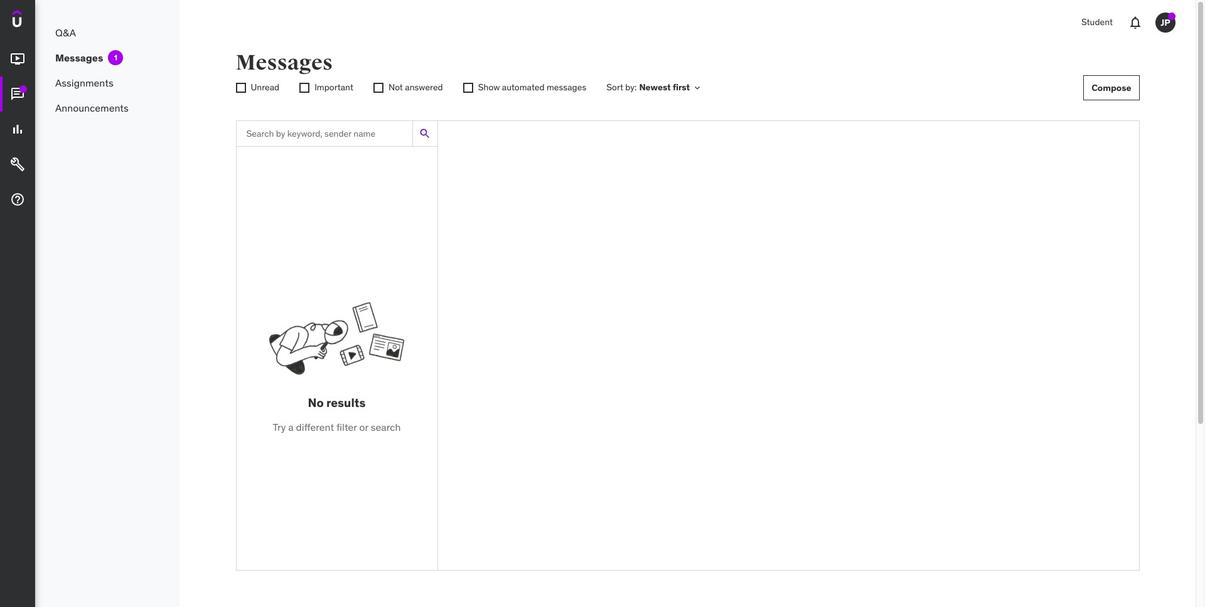 Task type: vqa. For each thing, say whether or not it's contained in the screenshot.
search
yes



Task type: describe. For each thing, give the bounding box(es) containing it.
xsmall image for show automated messages
[[463, 83, 473, 93]]

important
[[315, 82, 353, 93]]

2 medium image from the top
[[10, 122, 25, 137]]

a
[[288, 421, 294, 434]]

assignments
[[55, 76, 114, 89]]

1 horizontal spatial messages
[[236, 50, 333, 76]]

Search by keyword, sender name text field
[[236, 121, 412, 146]]

try
[[273, 421, 286, 434]]

compose link
[[1084, 75, 1140, 100]]

by:
[[625, 82, 637, 93]]

xsmall image for not answered
[[373, 83, 384, 93]]

jp link
[[1151, 8, 1181, 38]]

compose
[[1092, 82, 1132, 93]]

filter
[[337, 421, 357, 434]]

udemy image
[[13, 10, 70, 31]]

no
[[308, 396, 324, 411]]

q&a link
[[35, 20, 180, 45]]

not
[[389, 82, 403, 93]]

search image
[[419, 127, 431, 140]]

different
[[296, 421, 334, 434]]

unread
[[251, 82, 279, 93]]

student
[[1082, 16, 1113, 28]]

1
[[114, 53, 117, 62]]

2 medium image from the top
[[10, 157, 25, 172]]

show automated messages
[[478, 82, 586, 93]]



Task type: locate. For each thing, give the bounding box(es) containing it.
2 xsmall image from the left
[[373, 83, 384, 93]]

0 horizontal spatial xsmall image
[[300, 83, 310, 93]]

not answered
[[389, 82, 443, 93]]

sort
[[607, 82, 623, 93]]

1 medium image from the top
[[10, 52, 25, 67]]

3 xsmall image from the left
[[463, 83, 473, 93]]

xsmall image for important
[[300, 83, 310, 93]]

try a different filter or search
[[273, 421, 401, 434]]

sort by: newest first
[[607, 82, 690, 93]]

announcements
[[55, 102, 129, 114]]

medium image
[[10, 52, 25, 67], [10, 157, 25, 172]]

q&a
[[55, 26, 76, 39]]

notifications image
[[1128, 15, 1143, 30]]

xsmall image right first
[[693, 83, 703, 93]]

0 horizontal spatial messages
[[55, 51, 103, 64]]

xsmall image left unread
[[236, 83, 246, 93]]

no results
[[308, 396, 366, 411]]

xsmall image left show
[[463, 83, 473, 93]]

medium image
[[10, 87, 25, 102], [10, 122, 25, 137], [10, 192, 25, 207]]

2 horizontal spatial xsmall image
[[463, 83, 473, 93]]

1 xsmall image from the left
[[693, 83, 703, 93]]

1 xsmall image from the left
[[300, 83, 310, 93]]

or
[[359, 421, 368, 434]]

jp
[[1161, 17, 1171, 28]]

first
[[673, 82, 690, 93]]

1 vertical spatial medium image
[[10, 157, 25, 172]]

automated
[[502, 82, 545, 93]]

0 vertical spatial medium image
[[10, 87, 25, 102]]

0 vertical spatial medium image
[[10, 52, 25, 67]]

2 vertical spatial medium image
[[10, 192, 25, 207]]

xsmall image left important
[[300, 83, 310, 93]]

xsmall image
[[693, 83, 703, 93], [236, 83, 246, 93]]

student link
[[1074, 8, 1121, 38]]

1 horizontal spatial xsmall image
[[693, 83, 703, 93]]

messages
[[236, 50, 333, 76], [55, 51, 103, 64]]

newest
[[639, 82, 671, 93]]

you have alerts image
[[1168, 13, 1176, 20]]

1 medium image from the top
[[10, 87, 25, 102]]

2 xsmall image from the left
[[236, 83, 246, 93]]

0 horizontal spatial xsmall image
[[236, 83, 246, 93]]

xsmall image
[[300, 83, 310, 93], [373, 83, 384, 93], [463, 83, 473, 93]]

show
[[478, 82, 500, 93]]

announcements link
[[35, 95, 180, 121]]

answered
[[405, 82, 443, 93]]

3 medium image from the top
[[10, 192, 25, 207]]

xsmall image left not
[[373, 83, 384, 93]]

search
[[371, 421, 401, 434]]

messages up assignments
[[55, 51, 103, 64]]

1 horizontal spatial xsmall image
[[373, 83, 384, 93]]

1 vertical spatial medium image
[[10, 122, 25, 137]]

results
[[326, 396, 366, 411]]

messages
[[547, 82, 586, 93]]

assignments link
[[35, 70, 180, 95]]

messages up unread
[[236, 50, 333, 76]]



